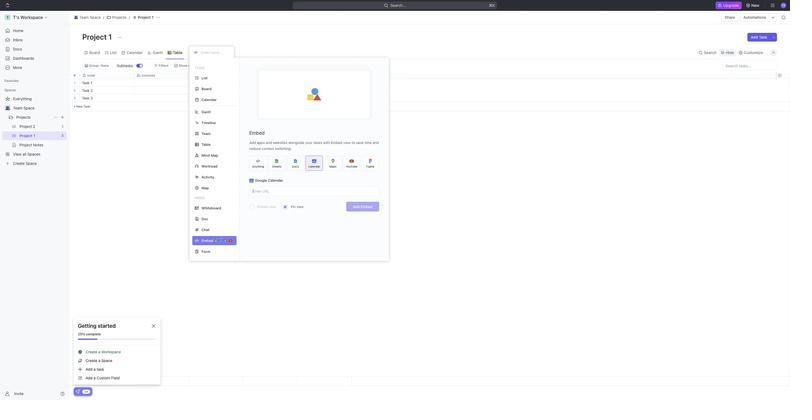Task type: vqa. For each thing, say whether or not it's contained in the screenshot.
11 element
no



Task type: locate. For each thing, give the bounding box(es) containing it.
1 vertical spatial team space link
[[13, 104, 66, 112]]

grid
[[69, 72, 790, 386]]

1 horizontal spatial board
[[202, 87, 212, 91]]

new task
[[76, 105, 90, 108]]

0 horizontal spatial /
[[103, 15, 104, 20]]

3 down ‎task 2 on the left
[[91, 96, 93, 100]]

1 horizontal spatial map
[[211, 153, 218, 157]]

and up the context at left top
[[266, 140, 272, 145]]

0 vertical spatial team space link
[[73, 14, 102, 21]]

list link
[[109, 49, 117, 56]]

2 left ‎task 2 on the left
[[74, 89, 76, 92]]

2 horizontal spatial embed
[[361, 205, 372, 209]]

list up subtasks "button"
[[110, 50, 117, 55]]

2 for 1
[[74, 89, 76, 92]]

switching.
[[275, 146, 292, 151]]

your
[[305, 140, 313, 145]]

1 horizontal spatial new
[[752, 3, 760, 8]]

board down tasks
[[202, 87, 212, 91]]

1 vertical spatial do
[[197, 89, 202, 92]]

calendar down sheets
[[268, 178, 283, 183]]

grid containing ‎task 1
[[69, 72, 790, 386]]

list
[[110, 50, 117, 55], [202, 76, 208, 80]]

0 vertical spatial table
[[173, 50, 183, 55]]

new up automations
[[752, 3, 760, 8]]

1 row group from the left
[[69, 79, 80, 111]]

Enter URL text field
[[250, 186, 379, 196]]

view for pin view
[[297, 205, 304, 209]]

a left task
[[94, 367, 96, 372]]

0 vertical spatial docs
[[13, 47, 22, 51]]

team down timeline at the left of the page
[[202, 131, 211, 136]]

press space to select this row. row containing 2
[[69, 87, 80, 94]]

timeline
[[202, 120, 216, 125]]

2 and from the left
[[373, 140, 379, 145]]

activity
[[202, 175, 214, 179]]

3 row group from the left
[[776, 79, 790, 111]]

1 to do cell from the top
[[189, 79, 243, 86]]

1 horizontal spatial project 1
[[138, 15, 154, 20]]

1 ‎task from the top
[[82, 81, 90, 85]]

space right user group image
[[24, 106, 34, 110]]

0 vertical spatial to do cell
[[189, 79, 243, 86]]

pin
[[291, 205, 296, 209]]

onboarding checklist button image
[[76, 390, 80, 394]]

a for custom
[[94, 376, 96, 380]]

create for create a workspace
[[86, 350, 97, 354]]

tree inside sidebar navigation
[[2, 95, 67, 168]]

sheets
[[272, 165, 282, 168]]

task down ‎task 2 on the left
[[82, 96, 90, 100]]

0 vertical spatial space
[[90, 15, 101, 20]]

project 1
[[138, 15, 154, 20], [82, 32, 114, 41]]

2 vertical spatial team
[[202, 131, 211, 136]]

view left save
[[343, 140, 351, 145]]

1 vertical spatial project
[[82, 32, 107, 41]]

‎task down ‎task 1
[[82, 88, 90, 93]]

table up the show
[[173, 50, 183, 55]]

0 horizontal spatial gantt
[[153, 50, 163, 55]]

board left list link
[[89, 50, 100, 55]]

add
[[751, 35, 758, 39], [249, 140, 256, 145], [353, 205, 360, 209], [86, 367, 93, 372], [86, 376, 93, 380]]

table link
[[172, 49, 183, 56]]

row group
[[69, 79, 80, 111], [80, 79, 352, 111], [776, 79, 790, 111]]

0 horizontal spatial docs
[[13, 47, 22, 51]]

1 horizontal spatial /
[[129, 15, 130, 20]]

1 horizontal spatial list
[[202, 76, 208, 80]]

2 inside 1 2 3
[[74, 89, 76, 92]]

2 vertical spatial space
[[101, 358, 112, 363]]

a for space
[[98, 358, 100, 363]]

‎task up ‎task 2 on the left
[[82, 81, 90, 85]]

0 horizontal spatial and
[[266, 140, 272, 145]]

subtasks
[[117, 63, 133, 68]]

2 to do from the top
[[192, 89, 202, 92]]

show
[[179, 64, 187, 68]]

task inside add task button
[[759, 35, 767, 39]]

1 vertical spatial create
[[86, 358, 97, 363]]

1 horizontal spatial team space link
[[73, 14, 102, 21]]

to do
[[192, 81, 202, 85], [192, 89, 202, 92], [192, 96, 202, 100]]

3 do from the top
[[197, 96, 202, 100]]

2 to do cell from the top
[[189, 87, 243, 94]]

add a task
[[86, 367, 104, 372]]

favorites
[[4, 79, 19, 83]]

1 vertical spatial project 1
[[82, 32, 114, 41]]

0 vertical spatial list
[[110, 50, 117, 55]]

2 create from the top
[[86, 358, 97, 363]]

a up create a space
[[98, 350, 100, 354]]

press space to select this row. row containing ‎task 2
[[80, 87, 352, 95]]

doc
[[202, 217, 208, 221]]

0 vertical spatial to do
[[192, 81, 202, 85]]

to inside add apps and websites alongside your tasks with embed view to save time and reduce context switching.
[[352, 140, 355, 145]]

create up 'add a task'
[[86, 358, 97, 363]]

2 vertical spatial to do cell
[[189, 94, 243, 102]]

press space to select this row. row
[[69, 79, 80, 87], [80, 79, 352, 87], [69, 87, 80, 94], [80, 87, 352, 95], [69, 94, 80, 102], [80, 94, 352, 103], [80, 377, 352, 386]]

0 horizontal spatial list
[[110, 50, 117, 55]]

calendar up timeline at the left of the page
[[202, 97, 217, 102]]

1 vertical spatial ‎task
[[82, 88, 90, 93]]

1 vertical spatial team space
[[13, 106, 34, 110]]

projects link
[[105, 14, 128, 21], [16, 113, 52, 122]]

‎task for ‎task 2
[[82, 88, 90, 93]]

projects link inside sidebar navigation
[[16, 113, 52, 122]]

create up create a space
[[86, 350, 97, 354]]

0 horizontal spatial team space
[[13, 106, 34, 110]]

tree
[[2, 95, 67, 168]]

gantt up timeline at the left of the page
[[202, 110, 211, 114]]

add task
[[751, 35, 767, 39]]

1 horizontal spatial view
[[297, 205, 304, 209]]

0 vertical spatial task
[[759, 35, 767, 39]]

add for add a task
[[86, 367, 93, 372]]

1 create from the top
[[86, 350, 97, 354]]

share button
[[722, 13, 739, 22]]

1/4
[[84, 390, 88, 393]]

map down activity
[[202, 186, 209, 190]]

table up mind on the top of the page
[[202, 142, 211, 147]]

gantt
[[153, 50, 163, 55], [202, 110, 211, 114]]

space
[[90, 15, 101, 20], [24, 106, 34, 110], [101, 358, 112, 363]]

spaces
[[4, 88, 16, 92]]

3 left task 3
[[74, 96, 76, 100]]

team right user group image
[[13, 106, 22, 110]]

add for add apps and websites alongside your tasks with embed view to save time and reduce context switching.
[[249, 140, 256, 145]]

task
[[759, 35, 767, 39], [82, 96, 90, 100], [84, 105, 90, 108]]

docs right sheets
[[292, 165, 299, 168]]

space right user group icon
[[90, 15, 101, 20]]

1 horizontal spatial projects
[[112, 15, 127, 20]]

create a workspace
[[86, 350, 121, 354]]

and right time
[[373, 140, 379, 145]]

and
[[266, 140, 272, 145], [373, 140, 379, 145]]

0 vertical spatial projects link
[[105, 14, 128, 21]]

to do cell for task 3
[[189, 94, 243, 102]]

2 vertical spatial task
[[84, 105, 90, 108]]

do for 3
[[197, 96, 202, 100]]

do for 2
[[197, 89, 202, 92]]

figma
[[366, 165, 374, 168]]

#
[[74, 73, 76, 77]]

share
[[725, 15, 735, 20]]

project 1 link
[[131, 14, 155, 21]]

2 horizontal spatial view
[[343, 140, 351, 145]]

new inside button
[[752, 3, 760, 8]]

task down task 3
[[84, 105, 90, 108]]

0 horizontal spatial team
[[13, 106, 22, 110]]

1 vertical spatial projects link
[[16, 113, 52, 122]]

calendar up subtasks "button"
[[127, 50, 143, 55]]

docs link
[[2, 45, 67, 54]]

new down task 3
[[76, 105, 83, 108]]

to do cell
[[189, 79, 243, 86], [189, 87, 243, 94], [189, 94, 243, 102]]

1
[[152, 15, 154, 20], [108, 32, 112, 41], [91, 81, 92, 85], [74, 81, 75, 84]]

create
[[86, 350, 97, 354], [86, 358, 97, 363]]

map right mind on the top of the page
[[211, 153, 218, 157]]

workspace
[[101, 350, 121, 354]]

1 do from the top
[[197, 81, 202, 85]]

1 horizontal spatial embed
[[331, 140, 343, 145]]

1 vertical spatial map
[[202, 186, 209, 190]]

1 vertical spatial space
[[24, 106, 34, 110]]

0 horizontal spatial project
[[82, 32, 107, 41]]

1 vertical spatial gantt
[[202, 110, 211, 114]]

0 vertical spatial team space
[[79, 15, 101, 20]]

embed inside add apps and websites alongside your tasks with embed view to save time and reduce context switching.
[[331, 140, 343, 145]]

gantt link
[[152, 49, 163, 56]]

add inside add apps and websites alongside your tasks with embed view to save time and reduce context switching.
[[249, 140, 256, 145]]

to for task 3
[[192, 96, 196, 100]]

complete
[[86, 332, 101, 336]]

calendar left maps
[[308, 165, 320, 168]]

team space link
[[73, 14, 102, 21], [13, 104, 66, 112]]

0 horizontal spatial team space link
[[13, 104, 66, 112]]

2 vertical spatial do
[[197, 96, 202, 100]]

mind
[[202, 153, 210, 157]]

2 ‎task from the top
[[82, 88, 90, 93]]

create a space
[[86, 358, 112, 363]]

2 vertical spatial to do
[[192, 96, 202, 100]]

embed inside 'add embed' button
[[361, 205, 372, 209]]

task for new task
[[84, 105, 90, 108]]

team
[[79, 15, 89, 20], [13, 106, 22, 110], [202, 131, 211, 136]]

1 horizontal spatial docs
[[292, 165, 299, 168]]

to do for ‎task 1
[[192, 81, 202, 85]]

team inside sidebar navigation
[[13, 106, 22, 110]]

0 vertical spatial new
[[752, 3, 760, 8]]

docs
[[13, 47, 22, 51], [292, 165, 299, 168]]

user group image
[[74, 16, 78, 19]]

0 vertical spatial gantt
[[153, 50, 163, 55]]

2 do from the top
[[197, 89, 202, 92]]

0 horizontal spatial space
[[24, 106, 34, 110]]

1 to do from the top
[[192, 81, 202, 85]]

/
[[103, 15, 104, 20], [129, 15, 130, 20]]

a down 'add a task'
[[94, 376, 96, 380]]

0 horizontal spatial projects
[[16, 115, 31, 120]]

0 horizontal spatial view
[[269, 205, 276, 209]]

3 to do cell from the top
[[189, 94, 243, 102]]

a
[[98, 350, 100, 354], [98, 358, 100, 363], [94, 367, 96, 372], [94, 376, 96, 380]]

0 vertical spatial project 1
[[138, 15, 154, 20]]

1 vertical spatial to do
[[192, 89, 202, 92]]

projects
[[112, 15, 127, 20], [16, 115, 31, 120]]

1 vertical spatial new
[[76, 105, 83, 108]]

sidebar navigation
[[0, 11, 69, 400]]

task for add task
[[759, 35, 767, 39]]

2 up task 3
[[91, 88, 93, 93]]

customize
[[744, 50, 763, 55]]

cell
[[134, 79, 189, 86], [243, 79, 297, 86], [134, 87, 189, 94], [243, 87, 297, 94], [134, 94, 189, 102], [243, 94, 297, 102]]

0 vertical spatial ‎task
[[82, 81, 90, 85]]

do
[[197, 81, 202, 85], [197, 89, 202, 92], [197, 96, 202, 100]]

projects inside sidebar navigation
[[16, 115, 31, 120]]

0 horizontal spatial 2
[[74, 89, 76, 92]]

view right private
[[269, 205, 276, 209]]

space down create a workspace
[[101, 358, 112, 363]]

0 horizontal spatial board
[[89, 50, 100, 55]]

1 horizontal spatial team space
[[79, 15, 101, 20]]

new
[[752, 3, 760, 8], [76, 105, 83, 108]]

press space to select this row. row containing task 3
[[80, 94, 352, 103]]

1 horizontal spatial 3
[[91, 96, 93, 100]]

1 vertical spatial board
[[202, 87, 212, 91]]

1 vertical spatial team
[[13, 106, 22, 110]]

board link
[[88, 49, 100, 56]]

to do for ‎task 2
[[192, 89, 202, 92]]

3
[[91, 96, 93, 100], [74, 96, 76, 100]]

calendar
[[127, 50, 143, 55], [202, 97, 217, 102], [308, 165, 320, 168], [268, 178, 283, 183]]

‎task for ‎task 1
[[82, 81, 90, 85]]

2 vertical spatial embed
[[361, 205, 372, 209]]

private
[[258, 205, 268, 209]]

1 vertical spatial to do cell
[[189, 87, 243, 94]]

save
[[356, 140, 364, 145]]

a up task
[[98, 358, 100, 363]]

0 vertical spatial team
[[79, 15, 89, 20]]

a for task
[[94, 367, 96, 372]]

row
[[80, 72, 352, 79]]

0 vertical spatial embed
[[249, 130, 265, 136]]

team space right user group icon
[[79, 15, 101, 20]]

⌘k
[[489, 3, 495, 8]]

0 horizontal spatial embed
[[249, 130, 265, 136]]

2
[[91, 88, 93, 93], [74, 89, 76, 92]]

team space
[[79, 15, 101, 20], [13, 106, 34, 110]]

task up customize
[[759, 35, 767, 39]]

0 vertical spatial board
[[89, 50, 100, 55]]

board
[[89, 50, 100, 55], [202, 87, 212, 91]]

view
[[196, 50, 205, 55]]

project 1 inside project 1 link
[[138, 15, 154, 20]]

tree containing team space
[[2, 95, 67, 168]]

0 vertical spatial create
[[86, 350, 97, 354]]

1 vertical spatial embed
[[331, 140, 343, 145]]

1 horizontal spatial project
[[138, 15, 151, 20]]

1 / from the left
[[103, 15, 104, 20]]

a for workspace
[[98, 350, 100, 354]]

docs down inbox
[[13, 47, 22, 51]]

view right "pin"
[[297, 205, 304, 209]]

2 / from the left
[[129, 15, 130, 20]]

new for new
[[752, 3, 760, 8]]

1 vertical spatial table
[[202, 142, 211, 147]]

gantt left table link
[[153, 50, 163, 55]]

subtasks button
[[115, 61, 136, 70]]

search...
[[391, 3, 406, 8]]

1 horizontal spatial 2
[[91, 88, 93, 93]]

view
[[343, 140, 351, 145], [269, 205, 276, 209], [297, 205, 304, 209]]

0 horizontal spatial projects link
[[16, 113, 52, 122]]

0 horizontal spatial project 1
[[82, 32, 114, 41]]

view for private view
[[269, 205, 276, 209]]

0 horizontal spatial new
[[76, 105, 83, 108]]

list down tasks
[[202, 76, 208, 80]]

websites
[[273, 140, 288, 145]]

to do for task 3
[[192, 96, 202, 100]]

dashboards
[[13, 56, 34, 61]]

1 vertical spatial projects
[[16, 115, 31, 120]]

team right user group icon
[[79, 15, 89, 20]]

onboarding checklist button element
[[76, 390, 80, 394]]

1 horizontal spatial and
[[373, 140, 379, 145]]

map
[[211, 153, 218, 157], [202, 186, 209, 190]]

team space right user group image
[[13, 106, 34, 110]]

‎task
[[82, 81, 90, 85], [82, 88, 90, 93]]

add for add embed
[[353, 205, 360, 209]]

2 row group from the left
[[80, 79, 352, 111]]

1 horizontal spatial projects link
[[105, 14, 128, 21]]

new inside grid
[[76, 105, 83, 108]]

add for add a custom field
[[86, 376, 93, 380]]

3 to do from the top
[[192, 96, 202, 100]]

0 vertical spatial do
[[197, 81, 202, 85]]

add for add task
[[751, 35, 758, 39]]

1 horizontal spatial space
[[90, 15, 101, 20]]

0 horizontal spatial map
[[202, 186, 209, 190]]



Task type: describe. For each thing, give the bounding box(es) containing it.
getting started
[[78, 323, 116, 329]]

youtube
[[346, 165, 357, 168]]

task
[[97, 367, 104, 372]]

create for create a space
[[86, 358, 97, 363]]

time
[[365, 140, 372, 145]]

form
[[202, 249, 210, 254]]

add task button
[[748, 33, 771, 42]]

pin view
[[291, 205, 304, 209]]

with
[[323, 140, 330, 145]]

search
[[704, 50, 717, 55]]

1 vertical spatial task
[[82, 96, 90, 100]]

space inside sidebar navigation
[[24, 106, 34, 110]]

1 vertical spatial docs
[[292, 165, 299, 168]]

workload
[[202, 164, 218, 168]]

hide
[[726, 50, 734, 55]]

started
[[98, 323, 116, 329]]

custom
[[97, 376, 110, 380]]

0 horizontal spatial table
[[173, 50, 183, 55]]

0 horizontal spatial 3
[[74, 96, 76, 100]]

upgrade
[[724, 3, 739, 8]]

automations
[[744, 15, 766, 20]]

25%
[[78, 332, 85, 336]]

apps
[[257, 140, 265, 145]]

‎task 1
[[82, 81, 92, 85]]

inbox
[[13, 37, 23, 42]]

tasks
[[195, 66, 204, 70]]

closed
[[188, 64, 199, 68]]

2 horizontal spatial team
[[202, 131, 211, 136]]

1 horizontal spatial gantt
[[202, 110, 211, 114]]

to do cell for ‎task 1
[[189, 79, 243, 86]]

maps
[[329, 165, 337, 168]]

team space inside sidebar navigation
[[13, 106, 34, 110]]

show closed
[[179, 64, 199, 68]]

do for 1
[[197, 81, 202, 85]]

close image
[[152, 324, 156, 328]]

1 horizontal spatial team
[[79, 15, 89, 20]]

docs inside 'link'
[[13, 47, 22, 51]]

0 vertical spatial project
[[138, 15, 151, 20]]

alongside
[[289, 140, 304, 145]]

new button
[[744, 1, 763, 10]]

customize button
[[737, 49, 765, 56]]

add embed button
[[346, 202, 379, 212]]

press space to select this row. row containing 1
[[69, 79, 80, 87]]

google
[[255, 178, 267, 183]]

home link
[[2, 26, 67, 35]]

1 vertical spatial list
[[202, 76, 208, 80]]

25% complete
[[78, 332, 101, 336]]

Enter name... field
[[200, 50, 230, 55]]

inbox link
[[2, 36, 67, 44]]

whiteboard
[[202, 206, 221, 210]]

private view
[[258, 205, 276, 209]]

calendar link
[[126, 49, 143, 56]]

task 3
[[82, 96, 93, 100]]

press space to select this row. row containing ‎task 1
[[80, 79, 352, 87]]

google calendar
[[255, 178, 283, 183]]

search button
[[697, 49, 718, 56]]

0 vertical spatial projects
[[112, 15, 127, 20]]

view inside add apps and websites alongside your tasks with embed view to save time and reduce context switching.
[[343, 140, 351, 145]]

upgrade link
[[716, 2, 742, 9]]

invite
[[14, 391, 24, 396]]

user group image
[[6, 106, 10, 110]]

reduce
[[249, 146, 261, 151]]

add apps and websites alongside your tasks with embed view to save time and reduce context switching.
[[249, 140, 379, 151]]

1 horizontal spatial table
[[202, 142, 211, 147]]

getting
[[78, 323, 96, 329]]

1 and from the left
[[266, 140, 272, 145]]

anything
[[252, 165, 264, 168]]

new for new task
[[76, 105, 83, 108]]

add embed
[[353, 205, 372, 209]]

automations button
[[741, 13, 769, 21]]

1 2 3
[[74, 81, 76, 100]]

hide button
[[719, 49, 736, 56]]

add a custom field
[[86, 376, 120, 380]]

press space to select this row. row containing 3
[[69, 94, 80, 102]]

to for ‎task 1
[[192, 81, 196, 85]]

0 vertical spatial map
[[211, 153, 218, 157]]

to for ‎task 2
[[192, 89, 196, 92]]

row group containing 1 2 3
[[69, 79, 80, 111]]

pages
[[195, 196, 205, 200]]

favorites button
[[2, 78, 21, 84]]

show closed button
[[172, 62, 201, 69]]

row inside grid
[[80, 72, 352, 79]]

home
[[13, 28, 23, 33]]

tasks
[[314, 140, 322, 145]]

context
[[262, 146, 274, 151]]

chat
[[202, 228, 210, 232]]

row group containing ‎task 1
[[80, 79, 352, 111]]

field
[[111, 376, 120, 380]]

‎task 2
[[82, 88, 93, 93]]

to do cell for ‎task 2
[[189, 87, 243, 94]]

2 for ‎task
[[91, 88, 93, 93]]

mind map
[[202, 153, 218, 157]]

Search tasks... text field
[[723, 62, 777, 70]]

view button
[[189, 46, 207, 59]]

dashboards link
[[2, 54, 67, 63]]

2 horizontal spatial space
[[101, 358, 112, 363]]

1 inside 1 2 3
[[74, 81, 75, 84]]

view button
[[189, 49, 207, 56]]



